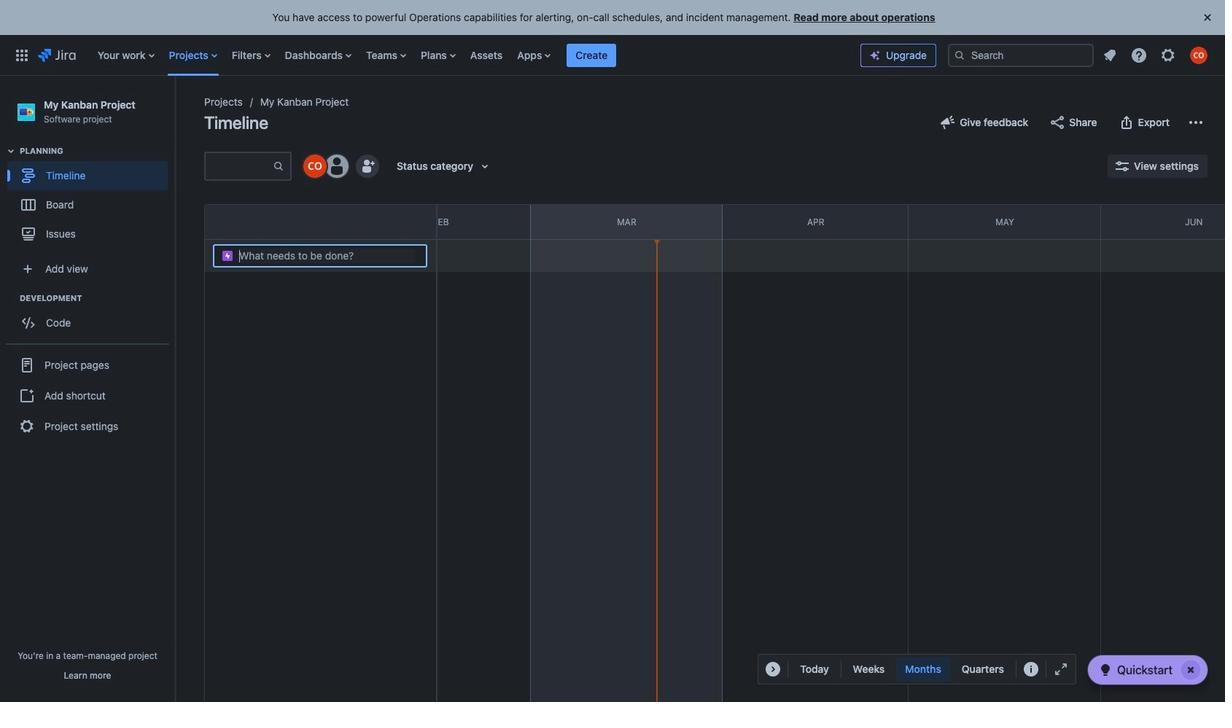 Task type: vqa. For each thing, say whether or not it's contained in the screenshot.
Help Icon
no



Task type: describe. For each thing, give the bounding box(es) containing it.
planning image
[[2, 142, 20, 160]]

notifications image
[[1101, 46, 1119, 64]]

column header inside timeline grid
[[159, 205, 351, 239]]

What needs to be done? - Press the "Enter" key to submit or the "Escape" key to cancel. text field
[[239, 249, 416, 263]]

enter full screen image
[[1052, 661, 1070, 678]]

dismiss quickstart image
[[1180, 659, 1203, 682]]

appswitcher icon image
[[13, 46, 31, 64]]

1 horizontal spatial list
[[1097, 42, 1217, 68]]

Search timeline text field
[[206, 153, 273, 179]]

dismiss image
[[1199, 9, 1217, 26]]

primary element
[[9, 35, 861, 75]]

0 horizontal spatial list
[[90, 35, 861, 75]]

sidebar element
[[0, 76, 175, 702]]

export icon image
[[1118, 114, 1135, 131]]

heading for development icon
[[20, 293, 174, 304]]

settings image
[[1160, 46, 1177, 64]]



Task type: locate. For each thing, give the bounding box(es) containing it.
list item
[[567, 35, 617, 75]]

heading
[[20, 145, 174, 157], [20, 293, 174, 304]]

Search field
[[948, 43, 1094, 67]]

1 row group from the top
[[204, 204, 436, 240]]

jira image
[[38, 46, 76, 64], [38, 46, 76, 64]]

2 heading from the top
[[20, 293, 174, 304]]

search image
[[954, 49, 966, 61]]

sidebar navigation image
[[159, 93, 191, 123]]

None search field
[[948, 43, 1094, 67]]

timeline grid
[[159, 204, 1225, 702]]

development image
[[2, 290, 20, 307]]

check image
[[1097, 662, 1114, 679]]

2 row group from the top
[[204, 240, 436, 272]]

your profile and settings image
[[1190, 46, 1208, 64]]

column header
[[159, 205, 351, 239]]

list
[[90, 35, 861, 75], [1097, 42, 1217, 68]]

group
[[7, 145, 174, 253], [7, 293, 174, 342], [6, 344, 169, 447], [844, 658, 1013, 681]]

banner
[[0, 35, 1225, 76]]

add people image
[[359, 158, 376, 175]]

heading for planning icon
[[20, 145, 174, 157]]

epic image
[[222, 250, 233, 262]]

row group
[[204, 204, 436, 240], [204, 240, 436, 272]]

1 heading from the top
[[20, 145, 174, 157]]

row inside timeline grid
[[205, 205, 436, 240]]

help image
[[1131, 46, 1148, 64]]

row
[[205, 205, 436, 240]]

1 vertical spatial heading
[[20, 293, 174, 304]]

0 vertical spatial heading
[[20, 145, 174, 157]]



